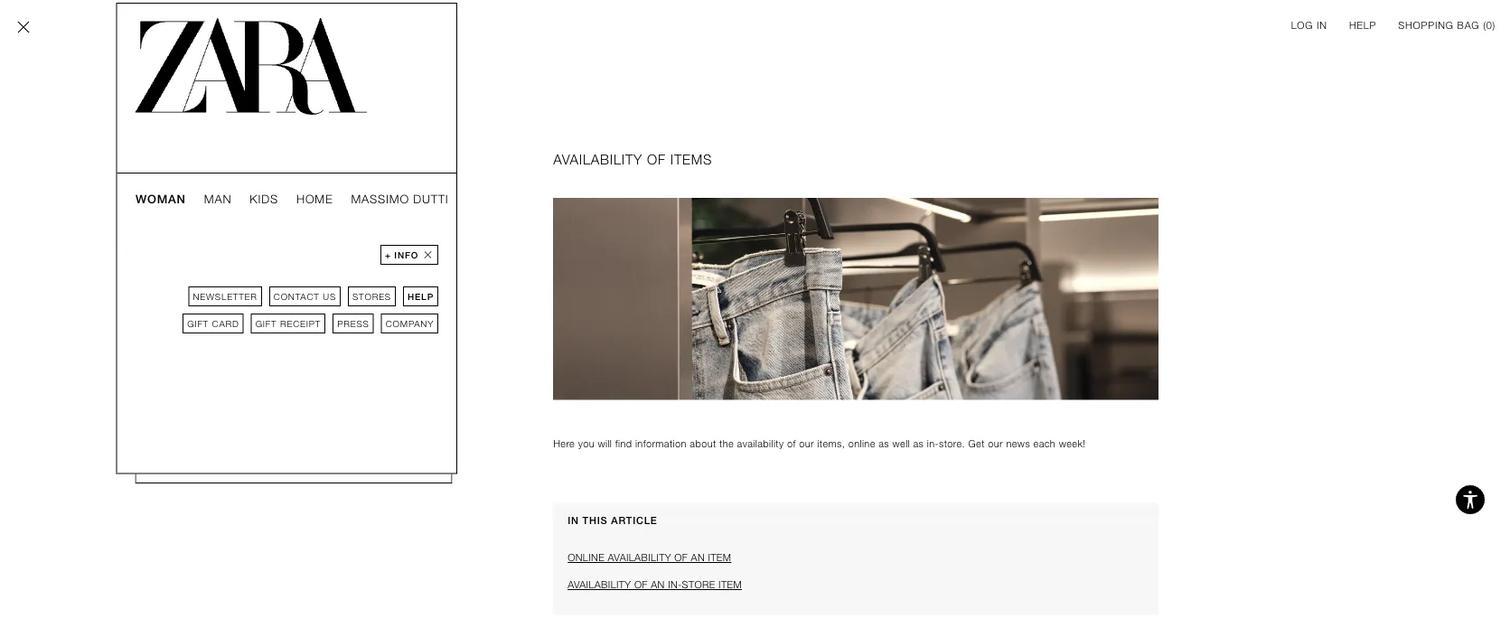 Task type: locate. For each thing, give the bounding box(es) containing it.
0 vertical spatial availability
[[553, 152, 643, 168]]

kids
[[249, 192, 278, 206]]

log
[[1292, 19, 1314, 31]]

an
[[691, 552, 705, 564], [651, 579, 665, 591]]

newsletter link
[[188, 287, 262, 307]]

2 as from the left
[[914, 438, 924, 450]]

gift down warranty
[[256, 318, 277, 329]]

1 gift from the left
[[187, 318, 209, 329]]

and up warranty
[[237, 284, 257, 295]]

gift for gift card
[[187, 318, 209, 329]]

How can we help you? search field
[[135, 444, 453, 484]]

1 vertical spatial an
[[651, 579, 665, 591]]

in this article
[[568, 515, 658, 526]]

our item warranty
[[165, 306, 270, 316]]

+
[[385, 250, 391, 260]]

contact us
[[274, 291, 336, 302]]

news
[[1007, 438, 1031, 450]]

find
[[615, 438, 632, 450]]

gift for gift receipt
[[256, 318, 277, 329]]

week!
[[1059, 438, 1086, 450]]

1 vertical spatial of
[[675, 552, 688, 564]]

gift down our item warranty
[[187, 318, 209, 329]]

of
[[647, 152, 666, 168], [675, 552, 688, 564], [635, 579, 648, 591]]

press
[[337, 318, 370, 329]]

item
[[189, 306, 212, 316], [708, 552, 732, 564], [719, 579, 742, 591]]

as left well
[[879, 438, 890, 450]]

massimo
[[351, 192, 409, 206]]

online
[[849, 438, 876, 450]]

availability for an
[[568, 579, 631, 591]]

massimo dutti link
[[351, 192, 448, 206]]

about
[[690, 438, 717, 450]]

gift receipt
[[256, 318, 321, 329]]

1 vertical spatial items
[[165, 182, 207, 198]]

and inside "link"
[[237, 284, 257, 295]]

online availability of an item link
[[568, 550, 1145, 566]]

items and sizes
[[165, 182, 285, 198]]

items
[[671, 152, 713, 168], [165, 182, 207, 198]]

1 vertical spatial and
[[237, 284, 257, 295]]

care
[[261, 284, 287, 295]]

this
[[583, 515, 608, 526]]

0 horizontal spatial an
[[651, 579, 665, 591]]

1 vertical spatial availability
[[608, 552, 672, 564]]

1 horizontal spatial as
[[914, 438, 924, 450]]

0 horizontal spatial gift
[[187, 318, 209, 329]]

1 horizontal spatial our
[[988, 438, 1004, 450]]

company link
[[381, 314, 439, 334]]

our
[[799, 438, 814, 450], [988, 438, 1004, 450]]

home link
[[296, 192, 333, 206]]

item right store
[[719, 579, 742, 591]]

2 gift from the left
[[256, 318, 277, 329]]

0 status
[[1487, 19, 1493, 31]]

1 our from the left
[[799, 438, 814, 450]]

sizes
[[246, 182, 285, 198]]

0 vertical spatial items
[[671, 152, 713, 168]]

0 horizontal spatial as
[[879, 438, 890, 450]]

log in
[[1292, 19, 1328, 31]]

log in link
[[1292, 18, 1328, 33]]

help link
[[1350, 18, 1377, 33]]

home
[[296, 192, 333, 206]]

availability
[[553, 152, 643, 168], [608, 552, 672, 564], [568, 579, 631, 591]]

gift card link
[[183, 314, 244, 334]]

)
[[1493, 19, 1496, 31]]

of for items
[[647, 152, 666, 168]]

composition and care link
[[165, 282, 423, 297]]

man link
[[204, 192, 231, 206]]

pricing
[[165, 327, 205, 338]]

each
[[1034, 438, 1056, 450]]

massimo dutti
[[351, 192, 448, 206]]

2 vertical spatial of
[[635, 579, 648, 591]]

2 vertical spatial availability
[[568, 579, 631, 591]]

an inside availability of an in-store item link
[[651, 579, 665, 591]]

pricing policy link
[[165, 325, 423, 340]]

1 horizontal spatial gift
[[256, 318, 277, 329]]

as left in- in the bottom right of the page
[[914, 438, 924, 450]]

an inside online availability of an item link
[[691, 552, 705, 564]]

our right get
[[988, 438, 1004, 450]]

(
[[1484, 19, 1487, 31]]

gift receipt link
[[251, 314, 326, 334]]

0 vertical spatial an
[[691, 552, 705, 564]]

our item warranty link
[[165, 304, 423, 318]]

of inside availability of an in-store item link
[[635, 579, 648, 591]]

help
[[1350, 19, 1377, 31]]

an up store
[[691, 552, 705, 564]]

1 horizontal spatial an
[[691, 552, 705, 564]]

dutti
[[413, 192, 448, 206]]

as
[[879, 438, 890, 450], [914, 438, 924, 450]]

zara logo united states. image
[[135, 18, 367, 115], [135, 18, 367, 115]]

well
[[893, 438, 910, 450]]

1 horizontal spatial items
[[671, 152, 713, 168]]

policy
[[208, 327, 244, 338]]

item up gift card
[[189, 306, 212, 316]]

0 vertical spatial of
[[647, 152, 666, 168]]

press link
[[333, 314, 374, 334]]

and left kids link
[[212, 182, 241, 198]]

availability of an in-store item link
[[568, 577, 1145, 593]]

0 horizontal spatial our
[[799, 438, 814, 450]]

our
[[165, 306, 186, 316]]

gift
[[187, 318, 209, 329], [256, 318, 277, 329]]

item up store
[[708, 552, 732, 564]]

an left the in-
[[651, 579, 665, 591]]

items and sizes element
[[135, 151, 453, 415]]

and
[[212, 182, 241, 198], [237, 284, 257, 295]]

our right 'of'
[[799, 438, 814, 450]]

0 vertical spatial and
[[212, 182, 241, 198]]

article
[[611, 515, 658, 526]]



Task type: vqa. For each thing, say whether or not it's contained in the screenshot.
Swimwear: must include the hygiene strip.
no



Task type: describe. For each thing, give the bounding box(es) containing it.
info
[[395, 250, 419, 260]]

help
[[408, 291, 434, 302]]

gift card
[[187, 318, 239, 329]]

items,
[[818, 438, 846, 450]]

card
[[212, 318, 239, 329]]

1 vertical spatial item
[[708, 552, 732, 564]]

man
[[204, 192, 231, 206]]

online availability of an item
[[568, 552, 732, 564]]

composition
[[165, 284, 234, 295]]

2 our from the left
[[988, 438, 1004, 450]]

in-
[[668, 579, 682, 591]]

+ info link
[[381, 245, 439, 265]]

here you will find information about the availability of our items, online as well as in-store. get our news each week!
[[553, 438, 1086, 450]]

woman link
[[135, 192, 186, 206]]

receipt
[[280, 318, 321, 329]]

company
[[386, 318, 434, 329]]

in-
[[927, 438, 939, 450]]

and for composition
[[237, 284, 257, 295]]

here
[[553, 438, 575, 450]]

0 vertical spatial item
[[189, 306, 212, 316]]

store.
[[939, 438, 966, 450]]

2 vertical spatial item
[[719, 579, 742, 591]]

contact
[[274, 291, 320, 302]]

will
[[598, 438, 612, 450]]

you
[[578, 438, 595, 450]]

0
[[1487, 19, 1493, 31]]

of
[[787, 438, 796, 450]]

shopping bag ( 0 )
[[1399, 19, 1496, 31]]

in this article element
[[553, 503, 1159, 615]]

pricing policy
[[165, 327, 244, 338]]

bag
[[1458, 19, 1480, 31]]

availability of an in-store item
[[568, 579, 742, 591]]

us
[[323, 291, 336, 302]]

availability
[[737, 438, 784, 450]]

stores link
[[348, 287, 396, 307]]

information
[[636, 438, 687, 450]]

the
[[720, 438, 734, 450]]

in
[[568, 515, 579, 526]]

newsletter
[[193, 291, 257, 302]]

contact us link
[[269, 287, 341, 307]]

help link
[[403, 287, 439, 307]]

of for an
[[635, 579, 648, 591]]

and for items
[[212, 182, 241, 198]]

+ info
[[385, 250, 419, 260]]

availability for items
[[553, 152, 643, 168]]

1 as from the left
[[879, 438, 890, 450]]

store
[[682, 579, 716, 591]]

woman
[[135, 192, 186, 206]]

warranty
[[215, 306, 270, 316]]

availability of items
[[553, 152, 713, 168]]

stores
[[353, 291, 391, 302]]

online
[[568, 552, 605, 564]]

of inside online availability of an item link
[[675, 552, 688, 564]]

in
[[1317, 19, 1328, 31]]

kids link
[[249, 192, 278, 206]]

shopping
[[1399, 19, 1454, 31]]

composition and care
[[165, 284, 287, 295]]

0 horizontal spatial items
[[165, 182, 207, 198]]

get
[[969, 438, 985, 450]]



